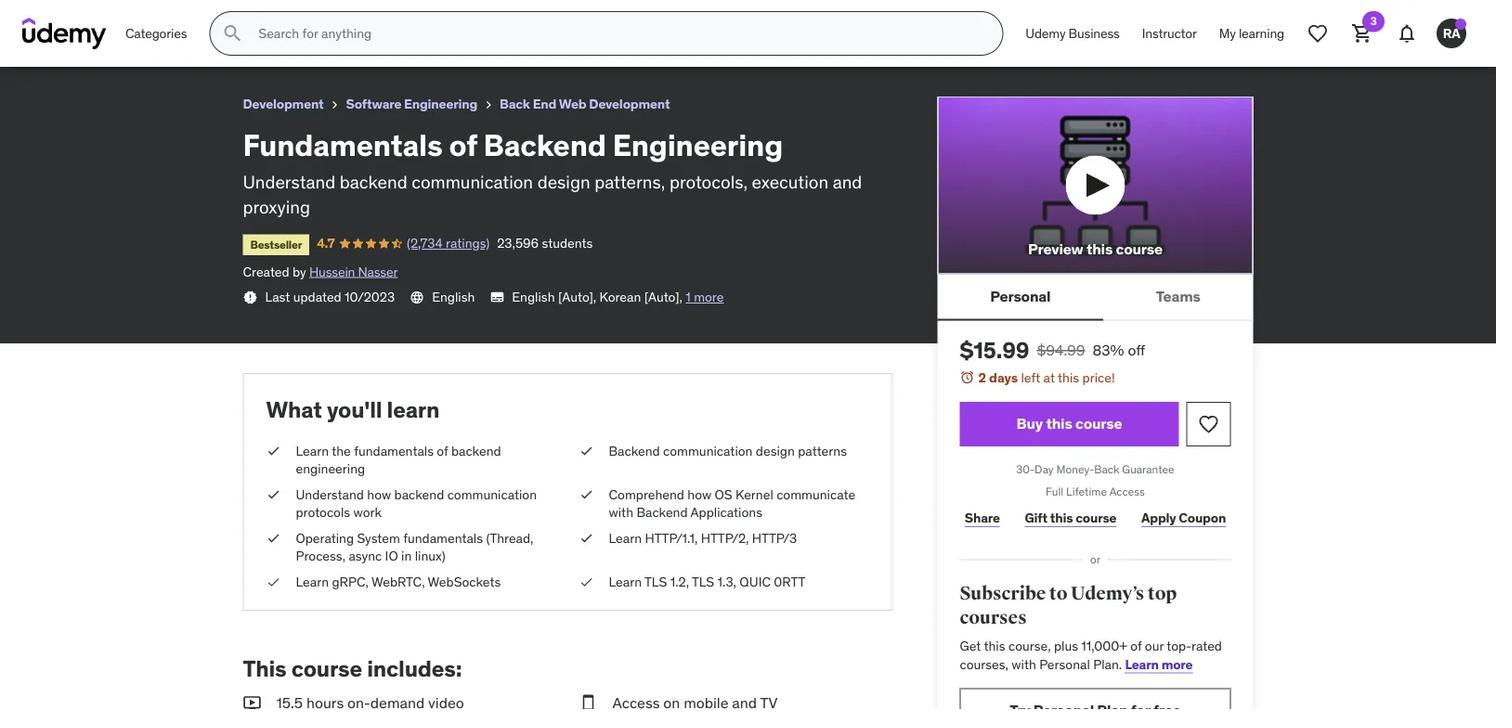 Task type: locate. For each thing, give the bounding box(es) containing it.
personal
[[990, 287, 1051, 306], [1040, 656, 1090, 673]]

1 vertical spatial engineering
[[404, 96, 478, 112]]

xsmall image
[[243, 290, 258, 305], [266, 442, 281, 460], [579, 442, 594, 460], [266, 486, 281, 504], [266, 530, 281, 548], [579, 530, 594, 548], [266, 573, 281, 592]]

(2,734
[[129, 32, 165, 49], [407, 235, 443, 252]]

0 horizontal spatial 23,596 students
[[219, 32, 315, 49]]

engineering
[[202, 8, 288, 27], [404, 96, 478, 112], [613, 126, 783, 163]]

0 vertical spatial fundamentals
[[15, 8, 116, 27]]

udemy
[[1026, 25, 1066, 42]]

1 horizontal spatial 23,596
[[497, 235, 539, 252]]

lifetime
[[1067, 485, 1107, 499]]

engineering right software
[[404, 96, 478, 112]]

protocols
[[296, 504, 350, 521]]

fundamentals
[[354, 442, 434, 459], [403, 530, 483, 547]]

2 development from the left
[[589, 96, 670, 112]]

xsmall image for learn the fundamentals of backend engineering
[[266, 442, 281, 460]]

2 vertical spatial communication
[[447, 486, 537, 503]]

of
[[119, 8, 133, 27], [449, 126, 477, 163], [437, 442, 448, 459], [1131, 638, 1142, 655]]

4.7 down the fundamentals of backend engineering at the top of page
[[89, 32, 107, 49]]

1 vertical spatial fundamentals
[[243, 126, 443, 163]]

(2,734 ratings) down the fundamentals of backend engineering at the top of page
[[129, 32, 212, 49]]

fundamentals inside learn the fundamentals of backend engineering
[[354, 442, 434, 459]]

english right course language icon
[[432, 289, 475, 306]]

how inside comprehend how os kernel communicate with backend applications
[[688, 486, 712, 503]]

0 horizontal spatial how
[[367, 486, 391, 503]]

fundamentals for fundamentals of backend engineering understand backend communication design patterns, protocols, execution and proxying
[[243, 126, 443, 163]]

personal inside get this course, plus 11,000+ of our top-rated courses, with personal plan.
[[1040, 656, 1090, 673]]

1 horizontal spatial fundamentals
[[243, 126, 443, 163]]

1 horizontal spatial bestseller
[[250, 237, 302, 252]]

subscribe to udemy's top courses
[[960, 583, 1177, 630]]

fundamentals inside fundamentals of backend engineering understand backend communication design patterns, protocols, execution and proxying
[[243, 126, 443, 163]]

full
[[1046, 485, 1064, 499]]

students
[[264, 32, 315, 49], [542, 235, 593, 252]]

learn for learn grpc, webrtc, websockets
[[296, 574, 329, 591]]

udemy business link
[[1015, 11, 1131, 56]]

23,596 up closed captions icon
[[497, 235, 539, 252]]

how for understand
[[367, 486, 391, 503]]

(2,734 ratings) up course language icon
[[407, 235, 490, 252]]

0 horizontal spatial with
[[609, 504, 634, 521]]

this for gift
[[1050, 510, 1073, 527]]

0 vertical spatial (2,734 ratings)
[[129, 32, 212, 49]]

fundamentals up linux)
[[403, 530, 483, 547]]

development link
[[243, 93, 324, 116]]

how inside understand how backend communication protocols work
[[367, 486, 391, 503]]

process,
[[296, 548, 346, 565]]

0 vertical spatial backend
[[340, 171, 407, 193]]

courses,
[[960, 656, 1009, 673]]

created
[[243, 263, 289, 280]]

learning
[[1239, 25, 1285, 42]]

learn down process,
[[296, 574, 329, 591]]

this right 'buy'
[[1046, 415, 1073, 434]]

backend down end
[[484, 126, 606, 163]]

(2,734 up course language icon
[[407, 235, 443, 252]]

development right the web
[[589, 96, 670, 112]]

backend up understand how backend communication protocols work
[[451, 442, 501, 459]]

0 vertical spatial bestseller
[[22, 35, 74, 49]]

back up lifetime
[[1095, 462, 1120, 476]]

0 horizontal spatial fundamentals
[[15, 8, 116, 27]]

0 vertical spatial design
[[538, 171, 590, 193]]

backend
[[137, 8, 199, 27], [484, 126, 606, 163], [609, 442, 660, 459], [637, 504, 688, 521]]

apply coupon button
[[1137, 500, 1231, 537]]

with inside get this course, plus 11,000+ of our top-rated courses, with personal plan.
[[1012, 656, 1037, 673]]

1 horizontal spatial development
[[589, 96, 670, 112]]

1
[[686, 289, 691, 306]]

0 horizontal spatial design
[[538, 171, 590, 193]]

0 vertical spatial 4.7
[[89, 32, 107, 49]]

ra
[[1443, 25, 1461, 41]]

learn more link
[[1125, 656, 1193, 673]]

learn for learn more
[[1125, 656, 1159, 673]]

1 vertical spatial backend
[[451, 442, 501, 459]]

software engineering link
[[346, 93, 478, 116]]

shopping cart with 3 items image
[[1352, 22, 1374, 45]]

students right submit search image
[[264, 32, 315, 49]]

1 horizontal spatial 4.7
[[317, 235, 335, 252]]

fundamentals down learn
[[354, 442, 434, 459]]

2 small image from the left
[[579, 694, 598, 711]]

this for get
[[984, 638, 1006, 655]]

understand up protocols
[[296, 486, 364, 503]]

0 horizontal spatial back
[[500, 96, 530, 112]]

ratings)
[[168, 32, 212, 49], [446, 235, 490, 252]]

hussein nasser link
[[309, 263, 398, 280]]

0 horizontal spatial more
[[694, 289, 724, 306]]

course down price!
[[1076, 415, 1123, 434]]

2 days left at this price!
[[979, 369, 1115, 386]]

of down learn
[[437, 442, 448, 459]]

fundamentals for of
[[354, 442, 434, 459]]

23,596 up development 'link'
[[219, 32, 261, 49]]

learn up "engineering"
[[296, 442, 329, 459]]

0 horizontal spatial small image
[[243, 694, 262, 711]]

1 horizontal spatial with
[[1012, 656, 1037, 673]]

this
[[1087, 240, 1113, 259], [1058, 369, 1080, 386], [1046, 415, 1073, 434], [1050, 510, 1073, 527], [984, 638, 1006, 655]]

0 horizontal spatial development
[[243, 96, 324, 112]]

backend inside fundamentals of backend engineering understand backend communication design patterns, protocols, execution and proxying
[[340, 171, 407, 193]]

1 vertical spatial bestseller
[[250, 237, 302, 252]]

get
[[960, 638, 981, 655]]

fundamentals left categories at top
[[15, 8, 116, 27]]

0 vertical spatial 23,596 students
[[219, 32, 315, 49]]

2 vertical spatial backend
[[394, 486, 444, 503]]

(2,734 down the fundamentals of backend engineering at the top of page
[[129, 32, 165, 49]]

gift this course
[[1025, 510, 1117, 527]]

engineering right categories at top
[[202, 8, 288, 27]]

communication
[[412, 171, 533, 193], [663, 442, 753, 459], [447, 486, 537, 503]]

http/2,
[[701, 530, 749, 547]]

price!
[[1083, 369, 1115, 386]]

my
[[1220, 25, 1236, 42]]

in
[[401, 548, 412, 565]]

1 small image from the left
[[243, 694, 262, 711]]

small image
[[243, 694, 262, 711], [579, 694, 598, 711]]

more right 1
[[694, 289, 724, 306]]

preview this course button
[[938, 97, 1254, 274]]

of right "udemy" image
[[119, 8, 133, 27]]

fundamentals of backend engineering
[[15, 8, 288, 27]]

back inside '30-day money-back guarantee full lifetime access'
[[1095, 462, 1120, 476]]

backend inside learn the fundamentals of backend engineering
[[451, 442, 501, 459]]

0 horizontal spatial engineering
[[202, 8, 288, 27]]

4.7 up created by hussein nasser
[[317, 235, 335, 252]]

tls right 1.2,
[[692, 574, 715, 591]]

tab list
[[938, 274, 1254, 321]]

1 vertical spatial 23,596 students
[[497, 235, 593, 252]]

2 english from the left
[[512, 289, 555, 306]]

backend down learn the fundamentals of backend engineering
[[394, 486, 444, 503]]

1 vertical spatial (2,734 ratings)
[[407, 235, 490, 252]]

0 vertical spatial fundamentals
[[354, 442, 434, 459]]

my learning link
[[1208, 11, 1296, 56]]

at
[[1044, 369, 1055, 386]]

this inside get this course, plus 11,000+ of our top-rated courses, with personal plan.
[[984, 638, 1006, 655]]

1 horizontal spatial small image
[[579, 694, 598, 711]]

0 vertical spatial back
[[500, 96, 530, 112]]

understand
[[243, 171, 336, 193], [296, 486, 364, 503]]

backend inside comprehend how os kernel communicate with backend applications
[[637, 504, 688, 521]]

1 vertical spatial students
[[542, 235, 593, 252]]

buy
[[1017, 415, 1043, 434]]

and
[[833, 171, 862, 193]]

0 vertical spatial communication
[[412, 171, 533, 193]]

of down the software engineering link
[[449, 126, 477, 163]]

backend down comprehend
[[637, 504, 688, 521]]

course up teams
[[1116, 240, 1163, 259]]

back left end
[[500, 96, 530, 112]]

1 horizontal spatial design
[[756, 442, 795, 459]]

english [auto], korean [auto] , 1 more
[[512, 289, 724, 306]]

3 link
[[1340, 11, 1385, 56]]

subscribe
[[960, 583, 1046, 606]]

1 vertical spatial personal
[[1040, 656, 1090, 673]]

0 vertical spatial more
[[694, 289, 724, 306]]

learn down the our
[[1125, 656, 1159, 673]]

1 vertical spatial ratings)
[[446, 235, 490, 252]]

share button
[[960, 500, 1005, 537]]

engineering for fundamentals of backend engineering understand backend communication design patterns, protocols, execution and proxying
[[613, 126, 783, 163]]

development down submit search image
[[243, 96, 324, 112]]

1 vertical spatial (2,734
[[407, 235, 443, 252]]

0 vertical spatial (2,734
[[129, 32, 165, 49]]

personal inside personal button
[[990, 287, 1051, 306]]

1 horizontal spatial more
[[1162, 656, 1193, 673]]

0 horizontal spatial (2,734
[[129, 32, 165, 49]]

back end web development
[[500, 96, 670, 112]]

learn left 1.2,
[[609, 574, 642, 591]]

fundamentals down software
[[243, 126, 443, 163]]

engineering up the 'protocols,'
[[613, 126, 783, 163]]

fundamentals for (thread,
[[403, 530, 483, 547]]

my learning
[[1220, 25, 1285, 42]]

gift
[[1025, 510, 1048, 527]]

10/2023
[[345, 289, 395, 306]]

backend communication design patterns
[[609, 442, 847, 459]]

1 tls from the left
[[645, 574, 667, 591]]

0 vertical spatial engineering
[[202, 8, 288, 27]]

design left patterns,
[[538, 171, 590, 193]]

course down lifetime
[[1076, 510, 1117, 527]]

english for english
[[432, 289, 475, 306]]

0 vertical spatial understand
[[243, 171, 336, 193]]

design
[[538, 171, 590, 193], [756, 442, 795, 459]]

development
[[243, 96, 324, 112], [589, 96, 670, 112]]

by
[[293, 263, 306, 280]]

this right at
[[1058, 369, 1080, 386]]

learn
[[296, 442, 329, 459], [609, 530, 642, 547], [296, 574, 329, 591], [609, 574, 642, 591], [1125, 656, 1159, 673]]

$94.99
[[1037, 341, 1085, 360]]

personal down preview
[[990, 287, 1051, 306]]

1 vertical spatial back
[[1095, 462, 1120, 476]]

2 horizontal spatial engineering
[[613, 126, 783, 163]]

xsmall image for learn grpc, webrtc, websockets
[[266, 573, 281, 592]]

23,596 students down fundamentals of backend engineering understand backend communication design patterns, protocols, execution and proxying
[[497, 235, 593, 252]]

0 horizontal spatial students
[[264, 32, 315, 49]]

learn inside learn the fundamentals of backend engineering
[[296, 442, 329, 459]]

execution
[[752, 171, 829, 193]]

english for english [auto], korean [auto] , 1 more
[[512, 289, 555, 306]]

what
[[266, 396, 322, 424]]

personal down plus
[[1040, 656, 1090, 673]]

back end web development link
[[500, 93, 670, 116]]

0 vertical spatial ratings)
[[168, 32, 212, 49]]

more down top-
[[1162, 656, 1193, 673]]

0 horizontal spatial english
[[432, 289, 475, 306]]

1 vertical spatial fundamentals
[[403, 530, 483, 547]]

notifications image
[[1396, 22, 1419, 45]]

instructor
[[1142, 25, 1197, 42]]

this right gift
[[1050, 510, 1073, 527]]

web
[[559, 96, 587, 112]]

0 horizontal spatial 23,596
[[219, 32, 261, 49]]

of left the our
[[1131, 638, 1142, 655]]

fundamentals
[[15, 8, 116, 27], [243, 126, 443, 163]]

backend left submit search image
[[137, 8, 199, 27]]

understand up proxying
[[243, 171, 336, 193]]

comprehend
[[609, 486, 685, 503]]

1 horizontal spatial (2,734 ratings)
[[407, 235, 490, 252]]

learn left http/1.1,
[[609, 530, 642, 547]]

course for preview this course
[[1116, 240, 1163, 259]]

1 vertical spatial understand
[[296, 486, 364, 503]]

1 how from the left
[[367, 486, 391, 503]]

tls left 1.2,
[[645, 574, 667, 591]]

1 horizontal spatial english
[[512, 289, 555, 306]]

1 horizontal spatial tls
[[692, 574, 715, 591]]

1 horizontal spatial (2,734
[[407, 235, 443, 252]]

0 vertical spatial personal
[[990, 287, 1051, 306]]

to
[[1050, 583, 1068, 606]]

operating
[[296, 530, 354, 547]]

(2,734 ratings)
[[129, 32, 212, 49], [407, 235, 490, 252]]

course right this
[[291, 655, 362, 683]]

design left patterns
[[756, 442, 795, 459]]

1 horizontal spatial back
[[1095, 462, 1120, 476]]

xsmall image
[[328, 98, 342, 112], [481, 98, 496, 112], [579, 486, 594, 504], [579, 573, 594, 592]]

how left os
[[688, 486, 712, 503]]

23,596 students
[[219, 32, 315, 49], [497, 235, 593, 252]]

1 horizontal spatial 23,596 students
[[497, 235, 593, 252]]

preview
[[1028, 240, 1084, 259]]

this
[[243, 655, 287, 683]]

fundamentals inside operating system fundamentals (thread, process, async io in linux)
[[403, 530, 483, 547]]

2 vertical spatial engineering
[[613, 126, 783, 163]]

students up '[auto], korean'
[[542, 235, 593, 252]]

1 vertical spatial with
[[1012, 656, 1037, 673]]

operating system fundamentals (thread, process, async io in linux)
[[296, 530, 534, 565]]

0 horizontal spatial bestseller
[[22, 35, 74, 49]]

0 vertical spatial with
[[609, 504, 634, 521]]

of inside get this course, plus 11,000+ of our top-rated courses, with personal plan.
[[1131, 638, 1142, 655]]

this up courses,
[[984, 638, 1006, 655]]

day
[[1035, 462, 1054, 476]]

1 development from the left
[[243, 96, 324, 112]]

backend down software
[[340, 171, 407, 193]]

83%
[[1093, 341, 1125, 360]]

2 how from the left
[[688, 486, 712, 503]]

with down comprehend
[[609, 504, 634, 521]]

how up work on the left bottom of the page
[[367, 486, 391, 503]]

0 horizontal spatial tls
[[645, 574, 667, 591]]

engineering for fundamentals of backend engineering
[[202, 8, 288, 27]]

1 horizontal spatial how
[[688, 486, 712, 503]]

english right closed captions icon
[[512, 289, 555, 306]]

backend inside fundamentals of backend engineering understand backend communication design patterns, protocols, execution and proxying
[[484, 126, 606, 163]]

this right preview
[[1087, 240, 1113, 259]]

with down course,
[[1012, 656, 1037, 673]]

Search for anything text field
[[255, 18, 980, 49]]

engineering inside fundamentals of backend engineering understand backend communication design patterns, protocols, execution and proxying
[[613, 126, 783, 163]]

23,596 students up development 'link'
[[219, 32, 315, 49]]

you have alerts image
[[1456, 19, 1467, 30]]

1 english from the left
[[432, 289, 475, 306]]

xsmall image for understand how backend communication protocols work
[[266, 486, 281, 504]]



Task type: vqa. For each thing, say whether or not it's contained in the screenshot.
to
yes



Task type: describe. For each thing, give the bounding box(es) containing it.
[auto]
[[644, 289, 680, 306]]

backend inside understand how backend communication protocols work
[[394, 486, 444, 503]]

learn for learn tls 1.2, tls 1.3, quic 0rtt
[[609, 574, 642, 591]]

created by hussein nasser
[[243, 263, 398, 280]]

coupon
[[1179, 510, 1226, 527]]

of inside fundamentals of backend engineering understand backend communication design patterns, protocols, execution and proxying
[[449, 126, 477, 163]]

kernel
[[736, 486, 774, 503]]

1 vertical spatial 23,596
[[497, 235, 539, 252]]

ra link
[[1430, 11, 1474, 56]]

work
[[353, 504, 382, 521]]

personal button
[[938, 274, 1104, 319]]

courses
[[960, 607, 1027, 630]]

async
[[349, 548, 382, 565]]

1 vertical spatial design
[[756, 442, 795, 459]]

webrtc,
[[371, 574, 425, 591]]

includes:
[[367, 655, 462, 683]]

this for buy
[[1046, 415, 1073, 434]]

how for comprehend
[[688, 486, 712, 503]]

understand inside fundamentals of backend engineering understand backend communication design patterns, protocols, execution and proxying
[[243, 171, 336, 193]]

course for buy this course
[[1076, 415, 1123, 434]]

communication inside fundamentals of backend engineering understand backend communication design patterns, protocols, execution and proxying
[[412, 171, 533, 193]]

top
[[1148, 583, 1177, 606]]

course for gift this course
[[1076, 510, 1117, 527]]

http/3
[[752, 530, 797, 547]]

software engineering
[[346, 96, 478, 112]]

1 horizontal spatial students
[[542, 235, 593, 252]]

0 horizontal spatial (2,734 ratings)
[[129, 32, 212, 49]]

2 tls from the left
[[692, 574, 715, 591]]

gift this course link
[[1020, 500, 1122, 537]]

engineering
[[296, 461, 365, 477]]

top-
[[1167, 638, 1192, 655]]

communication inside understand how backend communication protocols work
[[447, 486, 537, 503]]

30-
[[1017, 462, 1035, 476]]

teams button
[[1104, 274, 1254, 319]]

quic
[[740, 574, 771, 591]]

instructor link
[[1131, 11, 1208, 56]]

websockets
[[428, 574, 501, 591]]

design inside fundamentals of backend engineering understand backend communication design patterns, protocols, execution and proxying
[[538, 171, 590, 193]]

0 vertical spatial students
[[264, 32, 315, 49]]

[auto], korean
[[558, 289, 641, 306]]

patterns
[[798, 442, 847, 459]]

apply
[[1142, 510, 1176, 527]]

learn more
[[1125, 656, 1193, 673]]

xsmall image for learn http/1.1, http/2, http/3
[[579, 530, 594, 548]]

fundamentals for fundamentals of backend engineering
[[15, 8, 116, 27]]

xsmall image for last updated 10/2023
[[243, 290, 258, 305]]

updated
[[293, 289, 342, 306]]

hussein
[[309, 263, 355, 280]]

off
[[1128, 341, 1146, 360]]

what you'll learn
[[266, 396, 440, 424]]

closed captions image
[[490, 290, 505, 305]]

udemy business
[[1026, 25, 1120, 42]]

left
[[1021, 369, 1041, 386]]

wishlist image
[[1307, 22, 1329, 45]]

last
[[265, 289, 290, 306]]

days
[[989, 369, 1018, 386]]

learn for learn the fundamentals of backend engineering
[[296, 442, 329, 459]]

wishlist image
[[1198, 413, 1220, 436]]

fundamentals of backend engineering understand backend communication design patterns, protocols, execution and proxying
[[243, 126, 862, 218]]

understand inside understand how backend communication protocols work
[[296, 486, 364, 503]]

share
[[965, 510, 1000, 527]]

money-
[[1057, 462, 1095, 476]]

end
[[533, 96, 557, 112]]

course language image
[[410, 290, 425, 305]]

system
[[357, 530, 400, 547]]

learn grpc, webrtc, websockets
[[296, 574, 501, 591]]

11,000+
[[1082, 638, 1128, 655]]

$15.99 $94.99 83% off
[[960, 337, 1146, 364]]

learn
[[387, 396, 440, 424]]

submit search image
[[221, 22, 244, 45]]

xsmall image for backend communication design patterns
[[579, 442, 594, 460]]

(thread,
[[486, 530, 534, 547]]

0 vertical spatial 23,596
[[219, 32, 261, 49]]

patterns,
[[595, 171, 665, 193]]

xsmall image for operating system fundamentals (thread, process, async io in linux)
[[266, 530, 281, 548]]

of inside learn the fundamentals of backend engineering
[[437, 442, 448, 459]]

the
[[332, 442, 351, 459]]

communicate
[[777, 486, 856, 503]]

our
[[1145, 638, 1164, 655]]

30-day money-back guarantee full lifetime access
[[1017, 462, 1175, 499]]

last updated 10/2023
[[265, 289, 395, 306]]

categories button
[[114, 11, 198, 56]]

comprehend how os kernel communicate with backend applications
[[609, 486, 856, 521]]

alarm image
[[960, 370, 975, 385]]

rated
[[1192, 638, 1222, 655]]

3
[[1371, 14, 1377, 28]]

0 horizontal spatial 4.7
[[89, 32, 107, 49]]

buy this course
[[1017, 415, 1123, 434]]

os
[[715, 486, 733, 503]]

buy this course button
[[960, 402, 1179, 447]]

nasser
[[358, 263, 398, 280]]

2
[[979, 369, 986, 386]]

1 horizontal spatial engineering
[[404, 96, 478, 112]]

1.2,
[[670, 574, 689, 591]]

1 vertical spatial communication
[[663, 442, 753, 459]]

grpc,
[[332, 574, 369, 591]]

learn the fundamentals of backend engineering
[[296, 442, 501, 477]]

tab list containing personal
[[938, 274, 1254, 321]]

plan.
[[1094, 656, 1122, 673]]

1 vertical spatial more
[[1162, 656, 1193, 673]]

learn http/1.1, http/2, http/3
[[609, 530, 797, 547]]

learn tls 1.2, tls 1.3, quic 0rtt
[[609, 574, 806, 591]]

apply coupon
[[1142, 510, 1226, 527]]

learn for learn http/1.1, http/2, http/3
[[609, 530, 642, 547]]

this for preview
[[1087, 240, 1113, 259]]

business
[[1069, 25, 1120, 42]]

protocols,
[[670, 171, 748, 193]]

io
[[385, 548, 398, 565]]

0 horizontal spatial ratings)
[[168, 32, 212, 49]]

categories
[[125, 25, 187, 42]]

backend up comprehend
[[609, 442, 660, 459]]

linux)
[[415, 548, 446, 565]]

1 vertical spatial 4.7
[[317, 235, 335, 252]]

teams
[[1156, 287, 1201, 306]]

this course includes:
[[243, 655, 462, 683]]

course,
[[1009, 638, 1051, 655]]

1 horizontal spatial ratings)
[[446, 235, 490, 252]]

udemy image
[[22, 18, 107, 49]]

with inside comprehend how os kernel communicate with backend applications
[[609, 504, 634, 521]]



